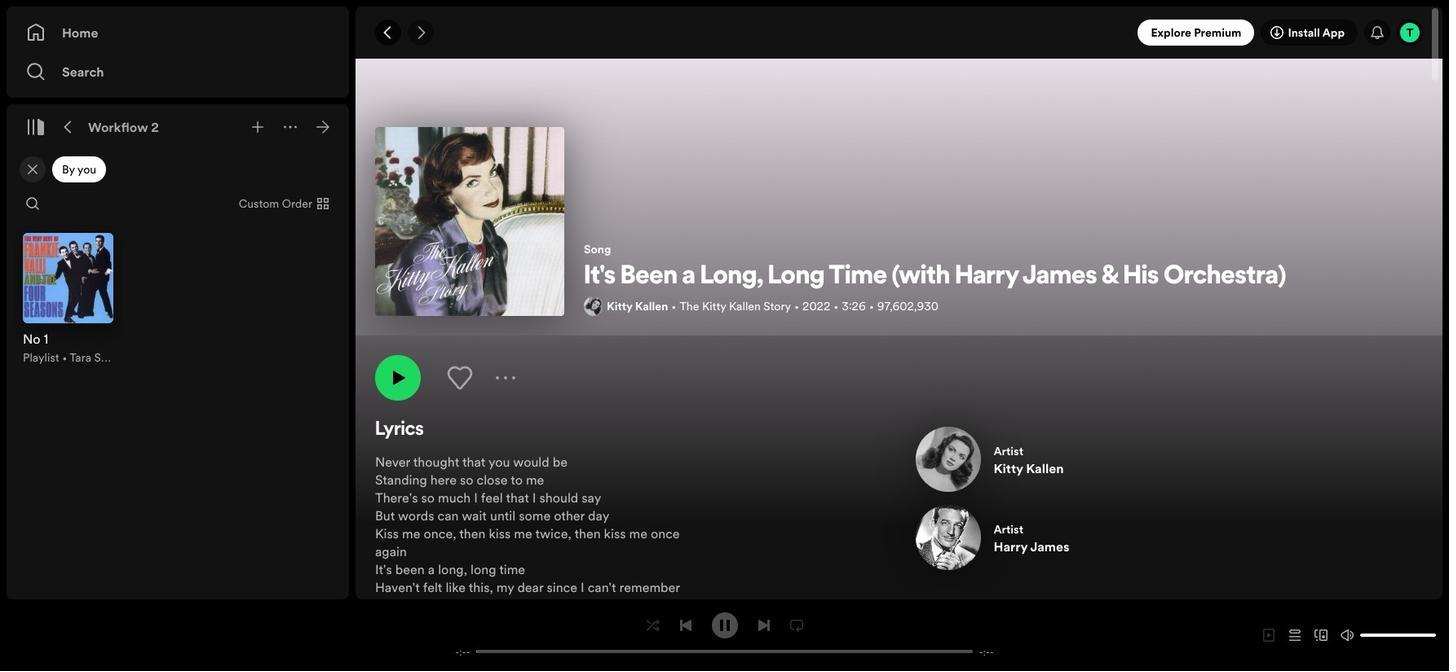 Task type: vqa. For each thing, say whether or not it's contained in the screenshot.
Next icon
yes



Task type: locate. For each thing, give the bounding box(es) containing it.
0 horizontal spatial :-
[[459, 645, 466, 659]]

kitty for the kitty kallen story
[[702, 298, 726, 315]]

you
[[77, 161, 96, 178], [488, 453, 510, 471]]

1 horizontal spatial a
[[682, 264, 695, 290]]

0 horizontal spatial kallen
[[635, 298, 668, 315]]

feel
[[481, 489, 503, 507]]

a left the long,
[[428, 561, 435, 579]]

1 horizontal spatial kitty
[[702, 298, 726, 315]]

artist inside 'artist kitty kallen'
[[994, 444, 1023, 460]]

it's
[[584, 264, 616, 290], [375, 561, 392, 579]]

it's left been
[[375, 561, 392, 579]]

1 horizontal spatial -:--
[[979, 645, 994, 659]]

the kitty kallen story
[[680, 298, 791, 315]]

like
[[446, 579, 466, 597]]

long
[[470, 561, 496, 579]]

remember
[[619, 579, 680, 597]]

home link
[[26, 16, 329, 49]]

artist for harry
[[994, 522, 1023, 538]]

0 vertical spatial it's
[[584, 264, 616, 290]]

1 vertical spatial artist
[[994, 522, 1023, 538]]

1 vertical spatial it's
[[375, 561, 392, 579]]

artist inside artist harry james
[[994, 522, 1023, 538]]

1 horizontal spatial you
[[488, 453, 510, 471]]

0 horizontal spatial a
[[428, 561, 435, 579]]

me
[[526, 471, 544, 489], [402, 525, 420, 543], [514, 525, 532, 543], [629, 525, 647, 543]]

-
[[455, 645, 459, 659], [466, 645, 470, 659], [979, 645, 983, 659], [990, 645, 994, 659]]

0 vertical spatial kitty kallen link
[[607, 298, 668, 315]]

0 horizontal spatial that
[[462, 453, 485, 471]]

kiss right other
[[604, 525, 626, 543]]

the kitty kallen story link
[[680, 298, 791, 315]]

that right feel
[[506, 489, 529, 507]]

harry right 'harry james' image on the bottom right of the page
[[994, 538, 1027, 556]]

kallen for artist kitty kallen
[[1026, 460, 1064, 478]]

1 horizontal spatial so
[[460, 471, 473, 489]]

it's down "song" at top
[[584, 264, 616, 290]]

0 horizontal spatial -:--
[[455, 645, 470, 659]]

app
[[1322, 24, 1345, 41]]

i left feel
[[474, 489, 478, 507]]

1 horizontal spatial kitty kallen link
[[994, 460, 1238, 478]]

long
[[768, 264, 825, 290]]

long,
[[700, 264, 763, 290]]

kallen
[[635, 298, 668, 315], [729, 298, 761, 315], [1026, 460, 1064, 478]]

then right twice,
[[574, 525, 601, 543]]

0 horizontal spatial then
[[459, 525, 486, 543]]

kitty
[[607, 298, 632, 315], [702, 298, 726, 315], [994, 460, 1023, 478]]

a up the
[[682, 264, 695, 290]]

kallen inside 'artist kitty kallen'
[[1026, 460, 1064, 478]]

Disable repeat checkbox
[[783, 613, 809, 639]]

group containing playlist
[[13, 223, 123, 376]]

explore premium button
[[1138, 20, 1254, 46]]

1 vertical spatial a
[[428, 561, 435, 579]]

harry right '(with'
[[955, 264, 1019, 290]]

story
[[764, 298, 791, 315]]

0 vertical spatial you
[[77, 161, 96, 178]]

2 then from the left
[[574, 525, 601, 543]]

t button
[[1397, 20, 1423, 46]]

&
[[1102, 264, 1118, 290]]

1 vertical spatial you
[[488, 453, 510, 471]]

harry james image
[[915, 506, 981, 571]]

0 vertical spatial james
[[1023, 264, 1097, 290]]

me right 'kiss'
[[402, 525, 420, 543]]

2 artist from the top
[[994, 522, 1023, 538]]

so left the much
[[421, 489, 435, 507]]

2
[[151, 118, 159, 136]]

:-
[[459, 645, 466, 659], [983, 645, 990, 659]]

97,602,930
[[877, 298, 939, 315]]

kitty inside 'artist kitty kallen'
[[994, 460, 1023, 478]]

felt
[[423, 579, 442, 597]]

song it's been a long, long time (with harry james & his orchestra)
[[584, 241, 1286, 290]]

0 vertical spatial artist
[[994, 444, 1023, 460]]

1 horizontal spatial that
[[506, 489, 529, 507]]

twice,
[[535, 525, 571, 543]]

much
[[438, 489, 471, 507]]

the
[[680, 298, 699, 315]]

should
[[539, 489, 578, 507]]

0 horizontal spatial kiss
[[489, 525, 511, 543]]

None search field
[[20, 191, 46, 217]]

me right to
[[526, 471, 544, 489]]

0 horizontal spatial you
[[77, 161, 96, 178]]

playlist
[[23, 350, 59, 366]]

been
[[620, 264, 677, 290]]

kiss
[[489, 525, 511, 543], [604, 525, 626, 543]]

1 artist from the top
[[994, 444, 1023, 460]]

0 horizontal spatial it's
[[375, 561, 392, 579]]

Custom Order, Grid view field
[[226, 191, 339, 217]]

clear filters image
[[26, 163, 39, 176]]

workflow
[[88, 118, 148, 136]]

song
[[584, 241, 611, 258]]

it's been a long, long time (with harry james & his orchestra) image
[[375, 127, 564, 316]]

kiss right wait at bottom
[[489, 525, 511, 543]]

a
[[682, 264, 695, 290], [428, 561, 435, 579]]

install
[[1288, 24, 1320, 41]]

close
[[477, 471, 508, 489]]

1 vertical spatial james
[[1030, 538, 1069, 556]]

search in your library image
[[26, 197, 39, 210]]

then right can
[[459, 525, 486, 543]]

1 vertical spatial harry
[[994, 538, 1027, 556]]

3:26
[[842, 298, 866, 315]]

kitty right the
[[702, 298, 726, 315]]

kitty for artist kitty kallen
[[994, 460, 1023, 478]]

again
[[375, 543, 407, 561]]

By you checkbox
[[52, 157, 106, 183]]

kitty right kitty kallen icon
[[607, 298, 632, 315]]

2 horizontal spatial i
[[581, 579, 584, 597]]

custom order
[[239, 196, 312, 212]]

group
[[13, 223, 123, 376]]

you left to
[[488, 453, 510, 471]]

you inside never thought that you would be standing here so close to me there's so much i feel that i should say but words can wait until some other day kiss me once, then kiss me twice, then kiss me once again it's been a long, long time haven't felt like this, my dear since i can't remember when
[[488, 453, 510, 471]]

2 - from the left
[[466, 645, 470, 659]]

-:--
[[455, 645, 470, 659], [979, 645, 994, 659]]

i left can't
[[581, 579, 584, 597]]

lyrics
[[375, 421, 424, 440]]

it's inside the song it's been a long, long time (with harry james & his orchestra)
[[584, 264, 616, 290]]

custom
[[239, 196, 279, 212]]

1 horizontal spatial then
[[574, 525, 601, 543]]

1 horizontal spatial :-
[[983, 645, 990, 659]]

that right here
[[462, 453, 485, 471]]

kitty kallen link
[[607, 298, 668, 315], [994, 460, 1238, 478]]

never thought that you would be standing here so close to me there's so much i feel that i should say but words can wait until some other day kiss me once, then kiss me twice, then kiss me once again it's been a long, long time haven't felt like this, my dear since i can't remember when
[[375, 453, 680, 615]]

2 horizontal spatial kallen
[[1026, 460, 1064, 478]]

kallen down long,
[[729, 298, 761, 315]]

go forward image
[[414, 26, 427, 39]]

1 horizontal spatial kallen
[[729, 298, 761, 315]]

kallen down the been
[[635, 298, 668, 315]]

artist right kitty kallen image
[[994, 444, 1023, 460]]

artist kitty kallen
[[994, 444, 1064, 478]]

a inside never thought that you would be standing here so close to me there's so much i feel that i should say but words can wait until some other day kiss me once, then kiss me twice, then kiss me once again it's been a long, long time haven't felt like this, my dear since i can't remember when
[[428, 561, 435, 579]]

0 vertical spatial a
[[682, 264, 695, 290]]

thought
[[413, 453, 459, 471]]

explore
[[1151, 24, 1191, 41]]

kitty kallen link down the been
[[607, 298, 668, 315]]

james
[[1023, 264, 1097, 290], [1030, 538, 1069, 556]]

i left should
[[532, 489, 536, 507]]

that
[[462, 453, 485, 471], [506, 489, 529, 507]]

kitty kallen image
[[584, 297, 603, 316]]

this,
[[469, 579, 493, 597]]

2022
[[802, 298, 830, 315]]

(with
[[892, 264, 950, 290]]

main element
[[7, 7, 349, 600]]

1 vertical spatial that
[[506, 489, 529, 507]]

order
[[282, 196, 312, 212]]

0 vertical spatial harry
[[955, 264, 1019, 290]]

kitty kallen link up harry james link
[[994, 460, 1238, 478]]

2 horizontal spatial kitty
[[994, 460, 1023, 478]]

you right by
[[77, 161, 96, 178]]

playlist •
[[23, 350, 70, 366]]

home
[[62, 24, 98, 42]]

kitty right kitty kallen image
[[994, 460, 1023, 478]]

other
[[554, 507, 585, 525]]

time
[[829, 264, 887, 290]]

kallen for the kitty kallen story
[[729, 298, 761, 315]]

kallen up artist harry james
[[1026, 460, 1064, 478]]

artist right 'harry james' image on the bottom right of the page
[[994, 522, 1023, 538]]

a inside the song it's been a long, long time (with harry james & his orchestra)
[[682, 264, 695, 290]]

premium
[[1194, 24, 1241, 41]]

harry
[[955, 264, 1019, 290], [994, 538, 1027, 556]]

then
[[459, 525, 486, 543], [574, 525, 601, 543]]

so right here
[[460, 471, 473, 489]]

1 kiss from the left
[[489, 525, 511, 543]]

•
[[62, 350, 67, 366]]

1 horizontal spatial kiss
[[604, 525, 626, 543]]

1 horizontal spatial it's
[[584, 264, 616, 290]]

his
[[1123, 264, 1159, 290]]

i
[[474, 489, 478, 507], [532, 489, 536, 507], [581, 579, 584, 597]]

since
[[547, 579, 577, 597]]

so
[[460, 471, 473, 489], [421, 489, 435, 507]]

0 horizontal spatial i
[[474, 489, 478, 507]]

install app
[[1288, 24, 1345, 41]]

artist
[[994, 444, 1023, 460], [994, 522, 1023, 538]]



Task type: describe. For each thing, give the bounding box(es) containing it.
haven't
[[375, 579, 420, 597]]

to
[[511, 471, 523, 489]]

previous image
[[679, 619, 692, 632]]

me left twice,
[[514, 525, 532, 543]]

when
[[375, 597, 407, 615]]

james inside artist harry james
[[1030, 538, 1069, 556]]

james inside the song it's been a long, long time (with harry james & his orchestra)
[[1023, 264, 1097, 290]]

wait
[[462, 507, 487, 525]]

kitty kallen image
[[915, 427, 981, 493]]

2 kiss from the left
[[604, 525, 626, 543]]

2 :- from the left
[[983, 645, 990, 659]]

volume high image
[[1341, 630, 1354, 643]]

0 horizontal spatial kitty
[[607, 298, 632, 315]]

artist harry james
[[994, 522, 1069, 556]]

by
[[62, 161, 75, 178]]

workflow 2
[[88, 118, 159, 136]]

group inside the main element
[[13, 223, 123, 376]]

here
[[430, 471, 457, 489]]

harry james link
[[994, 538, 1238, 556]]

4 - from the left
[[990, 645, 994, 659]]

harry inside the song it's been a long, long time (with harry james & his orchestra)
[[955, 264, 1019, 290]]

orchestra)
[[1164, 264, 1286, 290]]

time
[[499, 561, 525, 579]]

t
[[1406, 24, 1413, 41]]

would
[[513, 453, 549, 471]]

never
[[375, 453, 410, 471]]

top bar and user menu element
[[356, 7, 1442, 59]]

1 vertical spatial kitty kallen link
[[994, 460, 1238, 478]]

install app link
[[1261, 20, 1358, 46]]

be
[[553, 453, 568, 471]]

there's
[[375, 489, 418, 507]]

once
[[651, 525, 680, 543]]

dear
[[517, 579, 543, 597]]

1 - from the left
[[455, 645, 459, 659]]

been
[[395, 561, 425, 579]]

kitty kallen
[[607, 298, 668, 315]]

enable shuffle image
[[646, 619, 659, 632]]

artist for kitty
[[994, 444, 1023, 460]]

0 vertical spatial that
[[462, 453, 485, 471]]

me left the once
[[629, 525, 647, 543]]

go back image
[[382, 26, 395, 39]]

once,
[[424, 525, 456, 543]]

1 :- from the left
[[459, 645, 466, 659]]

it's inside never thought that you would be standing here so close to me there's so much i feel that i should say but words can wait until some other day kiss me once, then kiss me twice, then kiss me once again it's been a long, long time haven't felt like this, my dear since i can't remember when
[[375, 561, 392, 579]]

standing
[[375, 471, 427, 489]]

day
[[588, 507, 609, 525]]

3 - from the left
[[979, 645, 983, 659]]

1 -:-- from the left
[[455, 645, 470, 659]]

2 -:-- from the left
[[979, 645, 994, 659]]

pause image
[[718, 619, 731, 632]]

but
[[375, 507, 395, 525]]

disable repeat image
[[790, 619, 803, 632]]

search link
[[26, 55, 329, 88]]

what's new image
[[1371, 26, 1384, 39]]

0 horizontal spatial so
[[421, 489, 435, 507]]

player controls element
[[437, 613, 1012, 659]]

search
[[62, 63, 104, 81]]

can't
[[588, 579, 616, 597]]

until
[[490, 507, 516, 525]]

next image
[[757, 619, 770, 632]]

explore premium
[[1151, 24, 1241, 41]]

long,
[[438, 561, 467, 579]]

1 then from the left
[[459, 525, 486, 543]]

1 horizontal spatial i
[[532, 489, 536, 507]]

0 horizontal spatial kitty kallen link
[[607, 298, 668, 315]]

words
[[398, 507, 434, 525]]

by you
[[62, 161, 96, 178]]

can
[[437, 507, 459, 525]]

none search field inside the main element
[[20, 191, 46, 217]]

some
[[519, 507, 551, 525]]

kiss
[[375, 525, 399, 543]]

say
[[582, 489, 601, 507]]

connect to a device image
[[1314, 630, 1328, 643]]

workflow 2 button
[[85, 114, 162, 140]]

my
[[496, 579, 514, 597]]

harry inside artist harry james
[[994, 538, 1027, 556]]

you inside checkbox
[[77, 161, 96, 178]]



